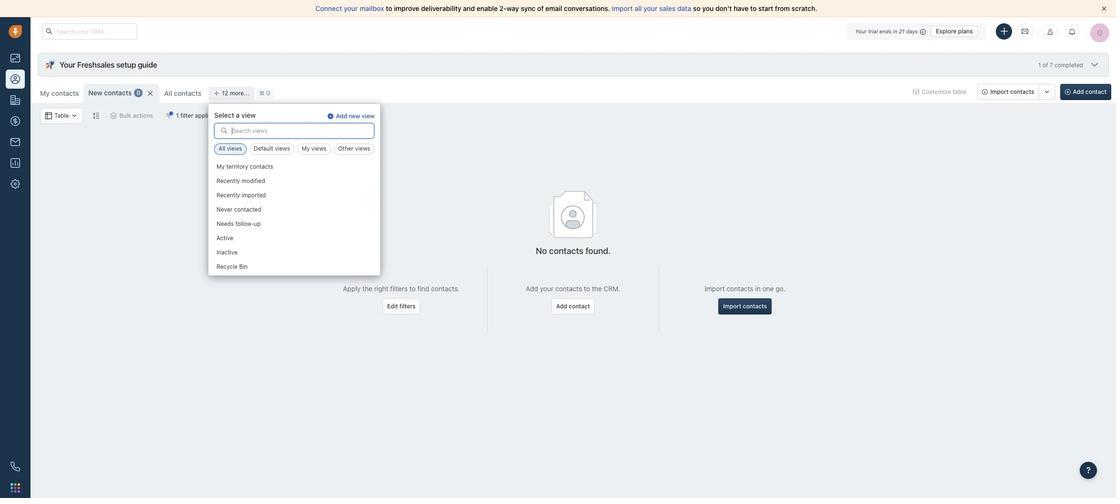 Task type: vqa. For each thing, say whether or not it's contained in the screenshot.
Plans
yes



Task type: locate. For each thing, give the bounding box(es) containing it.
all contacts button
[[159, 84, 206, 103], [164, 89, 201, 97]]

1 vertical spatial filters
[[400, 303, 416, 310]]

1 horizontal spatial your
[[540, 285, 554, 293]]

1 horizontal spatial import contacts
[[990, 88, 1034, 95]]

find
[[417, 285, 429, 293]]

1 views from the left
[[227, 145, 242, 152]]

container_wx8msf4aqz5i3rn1 image inside 'bulk actions' button
[[110, 113, 117, 119]]

1 vertical spatial import contacts
[[723, 303, 767, 310]]

add down "no"
[[526, 285, 538, 293]]

2 recently from the top
[[217, 192, 240, 199]]

1 horizontal spatial the
[[592, 285, 602, 293]]

1 vertical spatial recently
[[217, 192, 240, 199]]

phone image
[[10, 462, 20, 472]]

table
[[54, 112, 69, 119]]

apply the right filters to find contacts.
[[343, 285, 460, 293]]

my down search views search field
[[302, 145, 310, 152]]

1 vertical spatial your
[[60, 61, 75, 69]]

container_wx8msf4aqz5i3rn1 image inside 'table' dropdown button
[[45, 113, 52, 119]]

container_wx8msf4aqz5i3rn1 image inside 1 filter applied button
[[166, 113, 172, 119]]

contacts
[[1010, 88, 1034, 95], [104, 89, 132, 97], [51, 89, 79, 97], [174, 89, 201, 97], [250, 163, 273, 171], [549, 246, 583, 256], [555, 285, 582, 293], [727, 285, 754, 293], [743, 303, 767, 310]]

add contact
[[1073, 88, 1107, 95], [556, 303, 590, 310]]

0 horizontal spatial container_wx8msf4aqz5i3rn1 image
[[71, 113, 78, 119]]

container_wx8msf4aqz5i3rn1 image
[[45, 113, 52, 119], [110, 113, 117, 119]]

0 horizontal spatial your
[[60, 61, 75, 69]]

your right all
[[644, 4, 658, 12]]

1 horizontal spatial my
[[217, 163, 225, 171]]

recently modified
[[217, 178, 265, 185]]

recently
[[217, 178, 240, 185], [217, 192, 240, 199]]

1 vertical spatial in
[[755, 285, 761, 293]]

1 inside button
[[176, 112, 179, 119]]

explore plans link
[[931, 26, 978, 37]]

1 horizontal spatial your
[[855, 28, 867, 34]]

table button
[[40, 108, 83, 124]]

1 horizontal spatial add contact button
[[1060, 84, 1111, 100]]

1 vertical spatial my
[[302, 145, 310, 152]]

2 container_wx8msf4aqz5i3rn1 image from the left
[[110, 113, 117, 119]]

0 horizontal spatial the
[[362, 285, 372, 293]]

add contact button down add your contacts to the crm.
[[552, 299, 595, 315]]

1 vertical spatial add contact
[[556, 303, 590, 310]]

all for all contacts
[[164, 89, 172, 97]]

2 horizontal spatial container_wx8msf4aqz5i3rn1 image
[[913, 89, 920, 95]]

select a view
[[214, 111, 256, 119]]

0 vertical spatial your
[[855, 28, 867, 34]]

import contacts
[[990, 88, 1034, 95], [723, 303, 767, 310]]

follow-
[[236, 221, 254, 228]]

views left other
[[311, 145, 327, 152]]

0 vertical spatial all
[[164, 89, 172, 97]]

1 vertical spatial all
[[219, 145, 225, 152]]

all
[[164, 89, 172, 97], [219, 145, 225, 152]]

import all your sales data link
[[612, 4, 693, 12]]

1 horizontal spatial contact
[[1086, 88, 1107, 95]]

0 vertical spatial recently
[[217, 178, 240, 185]]

days
[[906, 28, 918, 34]]

the left right
[[362, 285, 372, 293]]

a
[[236, 111, 240, 119]]

to right mailbox
[[386, 4, 392, 12]]

data
[[677, 4, 691, 12]]

my contacts button
[[35, 84, 84, 103], [40, 89, 79, 97]]

3 views from the left
[[311, 145, 327, 152]]

1 vertical spatial 1
[[176, 112, 179, 119]]

new contacts 0
[[88, 89, 140, 97]]

⌘
[[259, 90, 265, 97]]

view right new
[[362, 113, 375, 120]]

add contact button down completed
[[1060, 84, 1111, 100]]

connect your mailbox link
[[316, 4, 386, 12]]

territory
[[226, 163, 248, 171]]

all right 0
[[164, 89, 172, 97]]

1 the from the left
[[362, 285, 372, 293]]

12 more... button
[[209, 87, 255, 100]]

container_wx8msf4aqz5i3rn1 image right table
[[71, 113, 78, 119]]

of right sync
[[537, 4, 544, 12]]

add
[[1073, 88, 1084, 95], [336, 113, 347, 120], [526, 285, 538, 293], [556, 303, 567, 310]]

import contacts button
[[978, 84, 1039, 100], [718, 299, 772, 315]]

1 horizontal spatial view
[[362, 113, 375, 120]]

2 horizontal spatial my
[[302, 145, 310, 152]]

other
[[338, 145, 354, 152]]

way
[[507, 4, 519, 12]]

all contacts
[[164, 89, 201, 97]]

completed
[[1055, 61, 1083, 68]]

from
[[775, 4, 790, 12]]

import inside 'group'
[[990, 88, 1009, 95]]

2 vertical spatial my
[[217, 163, 225, 171]]

my inside my views button
[[302, 145, 310, 152]]

inactive
[[217, 249, 238, 256]]

recently imported
[[217, 192, 266, 199]]

all inside button
[[219, 145, 225, 152]]

container_wx8msf4aqz5i3rn1 image left table
[[45, 113, 52, 119]]

1 horizontal spatial container_wx8msf4aqz5i3rn1 image
[[110, 113, 117, 119]]

plans
[[958, 27, 973, 35]]

1 recently from the top
[[217, 178, 240, 185]]

your down "no"
[[540, 285, 554, 293]]

view for select a view
[[241, 111, 256, 119]]

don't
[[716, 4, 732, 12]]

default
[[254, 145, 273, 152]]

bulk actions
[[119, 112, 153, 119]]

filters right the edit
[[400, 303, 416, 310]]

1 left filter
[[176, 112, 179, 119]]

container_wx8msf4aqz5i3rn1 image left bulk
[[110, 113, 117, 119]]

0 vertical spatial import contacts button
[[978, 84, 1039, 100]]

explore
[[936, 27, 957, 35]]

1 horizontal spatial add contact
[[1073, 88, 1107, 95]]

freshsales
[[77, 61, 115, 69]]

needs
[[217, 221, 234, 228]]

filter
[[180, 112, 193, 119]]

0 vertical spatial my
[[40, 89, 50, 97]]

close image
[[1102, 6, 1107, 11]]

your left mailbox
[[344, 4, 358, 12]]

your for your freshsales setup guide
[[60, 61, 75, 69]]

4 views from the left
[[355, 145, 370, 152]]

container_wx8msf4aqz5i3rn1 image for customize table 'button'
[[913, 89, 920, 95]]

filters right right
[[390, 285, 408, 293]]

0 horizontal spatial 1
[[176, 112, 179, 119]]

so
[[693, 4, 701, 12]]

add down completed
[[1073, 88, 1084, 95]]

container_wx8msf4aqz5i3rn1 image for bulk actions
[[110, 113, 117, 119]]

your left freshsales at left
[[60, 61, 75, 69]]

my left territory
[[217, 163, 225, 171]]

my for my contacts
[[40, 89, 50, 97]]

customize
[[922, 88, 951, 95]]

0 horizontal spatial in
[[755, 285, 761, 293]]

add contact down completed
[[1073, 88, 1107, 95]]

0 vertical spatial in
[[893, 28, 898, 34]]

improve
[[394, 4, 419, 12]]

one
[[763, 285, 774, 293]]

your left the trial
[[855, 28, 867, 34]]

0 horizontal spatial add contact button
[[552, 299, 595, 315]]

views up territory
[[227, 145, 242, 152]]

0 vertical spatial 1
[[1038, 61, 1041, 68]]

0 horizontal spatial container_wx8msf4aqz5i3rn1 image
[[45, 113, 52, 119]]

filters
[[390, 285, 408, 293], [400, 303, 416, 310]]

filters inside button
[[400, 303, 416, 310]]

to left the find on the left bottom of the page
[[410, 285, 416, 293]]

2 views from the left
[[275, 145, 290, 152]]

recycle
[[217, 264, 238, 271]]

Search views search field
[[215, 124, 374, 139]]

new
[[88, 89, 102, 97]]

the left crm.
[[592, 285, 602, 293]]

bulk
[[119, 112, 131, 119]]

email
[[545, 4, 562, 12]]

views for my views
[[311, 145, 327, 152]]

1 horizontal spatial container_wx8msf4aqz5i3rn1 image
[[166, 113, 172, 119]]

search image
[[221, 128, 228, 134]]

0 vertical spatial import contacts
[[990, 88, 1034, 95]]

0 horizontal spatial view
[[241, 111, 256, 119]]

in left one
[[755, 285, 761, 293]]

1 horizontal spatial 1
[[1038, 61, 1041, 68]]

my up 'table' dropdown button
[[40, 89, 50, 97]]

container_wx8msf4aqz5i3rn1 image
[[913, 89, 920, 95], [71, 113, 78, 119], [166, 113, 172, 119]]

0 horizontal spatial your
[[344, 4, 358, 12]]

in
[[893, 28, 898, 34], [755, 285, 761, 293]]

1 horizontal spatial in
[[893, 28, 898, 34]]

views right other
[[355, 145, 370, 152]]

0 horizontal spatial contact
[[569, 303, 590, 310]]

1
[[1038, 61, 1041, 68], [176, 112, 179, 119]]

sync
[[521, 4, 536, 12]]

1 horizontal spatial of
[[1043, 61, 1048, 68]]

select
[[214, 111, 234, 119]]

phone element
[[6, 457, 25, 477]]

0 horizontal spatial import contacts
[[723, 303, 767, 310]]

container_wx8msf4aqz5i3rn1 image for 1 filter applied button
[[166, 113, 172, 119]]

new contacts link
[[88, 88, 132, 98]]

0 horizontal spatial of
[[537, 4, 544, 12]]

in left 21
[[893, 28, 898, 34]]

add contact down add your contacts to the crm.
[[556, 303, 590, 310]]

never
[[217, 206, 233, 213]]

customize table button
[[907, 84, 973, 100]]

import contacts inside 'group'
[[990, 88, 1034, 95]]

recently up never in the top of the page
[[217, 192, 240, 199]]

container_wx8msf4aqz5i3rn1 image left the customize at right
[[913, 89, 920, 95]]

1 vertical spatial import contacts button
[[718, 299, 772, 315]]

container_wx8msf4aqz5i3rn1 image inside customize table 'button'
[[913, 89, 920, 95]]

your
[[855, 28, 867, 34], [60, 61, 75, 69]]

contacts.
[[431, 285, 460, 293]]

0 vertical spatial contact
[[1086, 88, 1107, 95]]

view for add new view
[[362, 113, 375, 120]]

of left 7 at the top
[[1043, 61, 1048, 68]]

to left crm.
[[584, 285, 590, 293]]

freshworks switcher image
[[10, 484, 20, 493]]

all views
[[219, 145, 242, 152]]

applied
[[195, 112, 215, 119]]

all down search image
[[219, 145, 225, 152]]

views
[[227, 145, 242, 152], [275, 145, 290, 152], [311, 145, 327, 152], [355, 145, 370, 152]]

1 horizontal spatial all
[[219, 145, 225, 152]]

0 horizontal spatial all
[[164, 89, 172, 97]]

views right the default
[[275, 145, 290, 152]]

apply
[[343, 285, 361, 293]]

edit filters button
[[382, 299, 420, 315]]

setup
[[116, 61, 136, 69]]

0 horizontal spatial my
[[40, 89, 50, 97]]

recently down territory
[[217, 178, 240, 185]]

other views
[[338, 145, 370, 152]]

recently for recently imported
[[217, 192, 240, 199]]

1 container_wx8msf4aqz5i3rn1 image from the left
[[45, 113, 52, 119]]

all for all views
[[219, 145, 225, 152]]

my contacts
[[40, 89, 79, 97]]

view right a
[[241, 111, 256, 119]]

1 left 7 at the top
[[1038, 61, 1041, 68]]

add left new
[[336, 113, 347, 120]]

21
[[899, 28, 905, 34]]

container_wx8msf4aqz5i3rn1 image left filter
[[166, 113, 172, 119]]



Task type: describe. For each thing, give the bounding box(es) containing it.
0 vertical spatial filters
[[390, 285, 408, 293]]

style_myh0__igzzd8unmi image
[[93, 112, 99, 119]]

guide
[[138, 61, 157, 69]]

active
[[217, 235, 233, 242]]

my for my views
[[302, 145, 310, 152]]

2 the from the left
[[592, 285, 602, 293]]

enable
[[477, 4, 498, 12]]

add your contacts to the crm.
[[526, 285, 620, 293]]

table
[[953, 88, 967, 95]]

go.
[[776, 285, 785, 293]]

container_wx8msf4aqz5i3rn1 image for table
[[45, 113, 52, 119]]

default views
[[254, 145, 290, 152]]

conversations.
[[564, 4, 610, 12]]

ends
[[879, 28, 892, 34]]

views for all views
[[227, 145, 242, 152]]

0 vertical spatial of
[[537, 4, 544, 12]]

found.
[[586, 246, 611, 256]]

you
[[702, 4, 714, 12]]

bulk actions button
[[104, 108, 159, 124]]

contacts inside import contacts 'group'
[[1010, 88, 1034, 95]]

connect your mailbox to improve deliverability and enable 2-way sync of email conversations. import all your sales data so you don't have to start from scratch.
[[316, 4, 817, 12]]

all views button
[[214, 144, 246, 155]]

1 horizontal spatial import contacts button
[[978, 84, 1039, 100]]

1 for 1 of 7 completed
[[1038, 61, 1041, 68]]

email image
[[1022, 27, 1028, 35]]

import contacts group
[[978, 84, 1055, 100]]

1 vertical spatial contact
[[569, 303, 590, 310]]

0 horizontal spatial add contact
[[556, 303, 590, 310]]

other views button
[[334, 144, 375, 155]]

0 horizontal spatial import contacts button
[[718, 299, 772, 315]]

connect
[[316, 4, 342, 12]]

default views button
[[250, 144, 294, 155]]

bin
[[239, 264, 248, 271]]

add new view
[[336, 113, 375, 120]]

sales
[[659, 4, 676, 12]]

needs follow-up
[[217, 221, 261, 228]]

your for connect your mailbox to improve deliverability and enable 2-way sync of email conversations. import all your sales data so you don't have to start from scratch.
[[344, 4, 358, 12]]

deliverability
[[421, 4, 461, 12]]

o
[[266, 90, 271, 97]]

your freshsales setup guide
[[60, 61, 157, 69]]

my views button
[[297, 144, 331, 155]]

my for my territory contacts
[[217, 163, 225, 171]]

7
[[1050, 61, 1053, 68]]

modified
[[242, 178, 265, 185]]

all
[[635, 4, 642, 12]]

trial
[[868, 28, 878, 34]]

crm.
[[604, 285, 620, 293]]

no contacts found.
[[536, 246, 611, 256]]

add down add your contacts to the crm.
[[556, 303, 567, 310]]

views for default views
[[275, 145, 290, 152]]

2 horizontal spatial your
[[644, 4, 658, 12]]

your for add your contacts to the crm.
[[540, 285, 554, 293]]

Search your CRM... text field
[[42, 23, 137, 40]]

recycle bin
[[217, 264, 248, 271]]

your trial ends in 21 days
[[855, 28, 918, 34]]

⌘ o
[[259, 90, 271, 97]]

views for other views
[[355, 145, 370, 152]]

your for your trial ends in 21 days
[[855, 28, 867, 34]]

actions
[[133, 112, 153, 119]]

no
[[536, 246, 547, 256]]

to left start
[[750, 4, 757, 12]]

mailbox
[[360, 4, 384, 12]]

and
[[463, 4, 475, 12]]

1 filter applied
[[176, 112, 215, 119]]

1 vertical spatial of
[[1043, 61, 1048, 68]]

1 filter applied button
[[159, 108, 221, 124]]

0
[[136, 89, 140, 97]]

1 for 1 filter applied
[[176, 112, 179, 119]]

my territory contacts
[[217, 163, 273, 171]]

container_wx8msf4aqz5i3rn1 image inside 'table' dropdown button
[[71, 113, 78, 119]]

have
[[734, 4, 749, 12]]

contacted
[[234, 206, 261, 213]]

0 vertical spatial add contact
[[1073, 88, 1107, 95]]

0 vertical spatial add contact button
[[1060, 84, 1111, 100]]

right
[[374, 285, 388, 293]]

2-
[[500, 4, 507, 12]]

12 more...
[[222, 90, 249, 97]]

recently for recently modified
[[217, 178, 240, 185]]

my views
[[302, 145, 327, 152]]

import contacts in one go.
[[705, 285, 785, 293]]

never contacted
[[217, 206, 261, 213]]

new
[[349, 113, 360, 120]]

edit filters
[[387, 303, 416, 310]]

scratch.
[[792, 4, 817, 12]]

explore plans
[[936, 27, 973, 35]]

more...
[[230, 90, 249, 97]]

1 vertical spatial add contact button
[[552, 299, 595, 315]]



